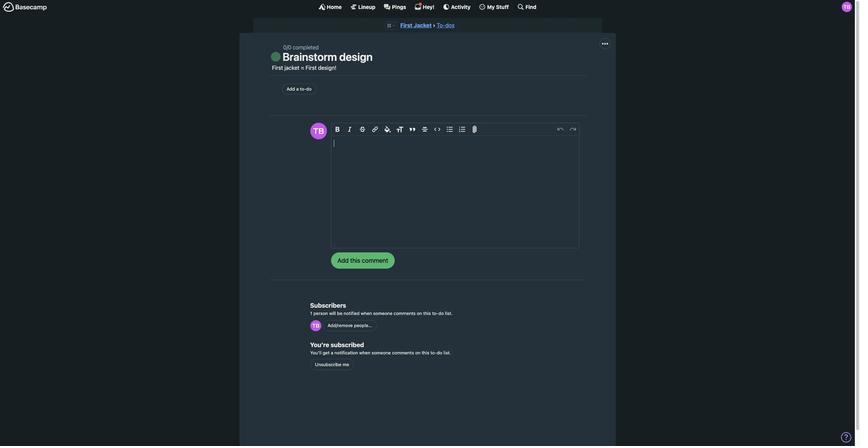 Task type: locate. For each thing, give the bounding box(es) containing it.
home
[[327, 4, 342, 10]]

this inside you're subscribed you'll get a notification when someone comments on this to-do list.
[[422, 350, 429, 356]]

comments inside subscribers 1 person will be notified when someone comments on this to-do list.
[[394, 311, 416, 316]]

comments for you're
[[392, 350, 414, 356]]

None submit
[[331, 252, 395, 269]]

be
[[337, 311, 343, 316]]

list. inside subscribers 1 person will be notified when someone comments on this to-do list.
[[445, 311, 453, 316]]

switch accounts image
[[3, 2, 47, 12]]

0 horizontal spatial first
[[272, 65, 283, 71]]

1 vertical spatial a
[[331, 350, 333, 356]]

someone inside you're subscribed you'll get a notification when someone comments on this to-do list.
[[372, 350, 391, 356]]

notification
[[335, 350, 358, 356]]

design
[[339, 50, 373, 63]]

0 vertical spatial someone
[[373, 311, 392, 316]]

a
[[296, 86, 299, 92], [331, 350, 333, 356]]

1
[[310, 311, 312, 316]]

0 vertical spatial tyler black image
[[842, 2, 852, 12]]

comments inside you're subscribed you'll get a notification when someone comments on this to-do list.
[[392, 350, 414, 356]]

a inside you're subscribed you'll get a notification when someone comments on this to-do list.
[[331, 350, 333, 356]]

unsubscribe me button
[[310, 359, 354, 371]]

list.
[[445, 311, 453, 316], [444, 350, 451, 356]]

1 vertical spatial list.
[[444, 350, 451, 356]]

=
[[301, 65, 304, 71]]

first right =
[[306, 65, 317, 71]]

home link
[[319, 3, 342, 10]]

when right the notification
[[359, 350, 370, 356]]

first jacket
[[400, 22, 432, 28]]

someone down people…
[[372, 350, 391, 356]]

2 horizontal spatial first
[[400, 22, 412, 28]]

on inside you're subscribed you'll get a notification when someone comments on this to-do list.
[[415, 350, 421, 356]]

comments
[[394, 311, 416, 316], [392, 350, 414, 356]]

0 vertical spatial list.
[[445, 311, 453, 316]]

›
[[433, 22, 435, 28]]

will
[[329, 311, 336, 316]]

get
[[323, 350, 330, 356]]

first left jacket
[[400, 22, 412, 28]]

on for subscribers
[[417, 311, 422, 316]]

add a to-do button
[[282, 84, 316, 95]]

person
[[314, 311, 328, 316]]

to- inside subscribers 1 person will be notified when someone comments on this to-do list.
[[432, 311, 439, 316]]

1 vertical spatial someone
[[372, 350, 391, 356]]

list. inside you're subscribed you'll get a notification when someone comments on this to-do list.
[[444, 350, 451, 356]]

1 vertical spatial to-
[[432, 311, 439, 316]]

0 vertical spatial when
[[361, 311, 372, 316]]

people…
[[354, 323, 372, 329]]

on inside subscribers 1 person will be notified when someone comments on this to-do list.
[[417, 311, 422, 316]]

a right get
[[331, 350, 333, 356]]

0 horizontal spatial a
[[296, 86, 299, 92]]

this for subscribers
[[423, 311, 431, 316]]

list. for subscribers
[[445, 311, 453, 316]]

a right add
[[296, 86, 299, 92]]

notified
[[344, 311, 360, 316]]

do inside you're subscribed you'll get a notification when someone comments on this to-do list.
[[437, 350, 442, 356]]

first left "jacket"
[[272, 65, 283, 71]]

this inside subscribers 1 person will be notified when someone comments on this to-do list.
[[423, 311, 431, 316]]

Type your comment here… text field
[[331, 136, 579, 248]]

when
[[361, 311, 372, 316], [359, 350, 370, 356]]

0 vertical spatial this
[[423, 311, 431, 316]]

when inside subscribers 1 person will be notified when someone comments on this to-do list.
[[361, 311, 372, 316]]

1 vertical spatial this
[[422, 350, 429, 356]]

do for 1
[[439, 311, 444, 316]]

design!
[[318, 65, 337, 71]]

› to-dos
[[433, 22, 455, 28]]

unsubscribe me
[[315, 362, 349, 367]]

subscribers 1 person will be notified when someone comments on this to-do list.
[[310, 302, 453, 316]]

do
[[306, 86, 312, 92], [439, 311, 444, 316], [437, 350, 442, 356]]

pings button
[[384, 3, 406, 10]]

find
[[526, 4, 536, 10]]

completed
[[293, 44, 319, 51]]

1 horizontal spatial first
[[306, 65, 317, 71]]

1 horizontal spatial tyler black image
[[842, 2, 852, 12]]

tyler black image
[[842, 2, 852, 12], [310, 123, 327, 140]]

activity
[[451, 4, 471, 10]]

someone
[[373, 311, 392, 316], [372, 350, 391, 356]]

someone for you're
[[372, 350, 391, 356]]

when inside you're subscribed you'll get a notification when someone comments on this to-do list.
[[359, 350, 370, 356]]

when for you're
[[359, 350, 370, 356]]

this
[[423, 311, 431, 316], [422, 350, 429, 356]]

when up people…
[[361, 311, 372, 316]]

someone inside subscribers 1 person will be notified when someone comments on this to-do list.
[[373, 311, 392, 316]]

0 horizontal spatial tyler black image
[[310, 123, 327, 140]]

1 horizontal spatial a
[[331, 350, 333, 356]]

0 vertical spatial to-
[[300, 86, 306, 92]]

you'll
[[310, 350, 322, 356]]

2 vertical spatial to-
[[431, 350, 437, 356]]

a inside "button"
[[296, 86, 299, 92]]

0 vertical spatial on
[[417, 311, 422, 316]]

to-
[[300, 86, 306, 92], [432, 311, 439, 316], [431, 350, 437, 356]]

1 vertical spatial on
[[415, 350, 421, 356]]

do inside subscribers 1 person will be notified when someone comments on this to-do list.
[[439, 311, 444, 316]]

0 vertical spatial comments
[[394, 311, 416, 316]]

1 vertical spatial do
[[439, 311, 444, 316]]

to- inside you're subscribed you'll get a notification when someone comments on this to-do list.
[[431, 350, 437, 356]]

1 vertical spatial when
[[359, 350, 370, 356]]

on
[[417, 311, 422, 316], [415, 350, 421, 356]]

comments for subscribers
[[394, 311, 416, 316]]

someone right notified
[[373, 311, 392, 316]]

lineup link
[[350, 3, 375, 10]]

2 vertical spatial do
[[437, 350, 442, 356]]

0 vertical spatial a
[[296, 86, 299, 92]]

0/0
[[283, 44, 291, 51]]

to-
[[437, 22, 445, 28]]

you're
[[310, 341, 329, 349]]

unsubscribe
[[315, 362, 341, 367]]

subscribed
[[331, 341, 364, 349]]

first
[[400, 22, 412, 28], [272, 65, 283, 71], [306, 65, 317, 71]]

to- inside "button"
[[300, 86, 306, 92]]

0 vertical spatial do
[[306, 86, 312, 92]]

1 vertical spatial comments
[[392, 350, 414, 356]]

find button
[[517, 3, 536, 10]]

do inside "button"
[[306, 86, 312, 92]]



Task type: vqa. For each thing, say whether or not it's contained in the screenshot.
do to the middle
yes



Task type: describe. For each thing, give the bounding box(es) containing it.
subscribers
[[310, 302, 346, 309]]

to- for subscribed
[[431, 350, 437, 356]]

add/remove people… link
[[323, 320, 377, 332]]

my stuff
[[487, 4, 509, 10]]

my
[[487, 4, 495, 10]]

this for you're
[[422, 350, 429, 356]]

0/0 completed link
[[283, 44, 319, 51]]

you're subscribed you'll get a notification when someone comments on this to-do list.
[[310, 341, 451, 356]]

add/remove people…
[[328, 323, 372, 329]]

me
[[343, 362, 349, 367]]

main element
[[0, 0, 855, 13]]

activity link
[[443, 3, 471, 10]]

brainstorm design
[[283, 50, 373, 63]]

tyler black image inside main element
[[842, 2, 852, 12]]

add a to-do
[[287, 86, 312, 92]]

list. for you're
[[444, 350, 451, 356]]

first for first jacket
[[400, 22, 412, 28]]

brainstorm design link
[[283, 50, 373, 63]]

first for first jacket = first design!
[[272, 65, 283, 71]]

when for subscribers
[[361, 311, 372, 316]]

add/remove
[[328, 323, 353, 329]]

to- for 1
[[432, 311, 439, 316]]

jacket
[[285, 65, 299, 71]]

1 vertical spatial tyler black image
[[310, 123, 327, 140]]

jacket
[[414, 22, 432, 28]]

first jacket link
[[400, 22, 432, 28]]

hey! button
[[415, 2, 435, 10]]

someone for subscribers
[[373, 311, 392, 316]]

to-dos link
[[437, 22, 455, 28]]

pings
[[392, 4, 406, 10]]

tyler black image
[[310, 320, 321, 331]]

0/0 completed
[[283, 44, 319, 51]]

do for subscribed
[[437, 350, 442, 356]]

add
[[287, 86, 295, 92]]

dos
[[445, 22, 455, 28]]

first jacket = first design!
[[272, 65, 337, 71]]

on for you're
[[415, 350, 421, 356]]

hey!
[[423, 4, 435, 10]]

stuff
[[496, 4, 509, 10]]

brainstorm
[[283, 50, 337, 63]]

lineup
[[358, 4, 375, 10]]

my stuff button
[[479, 3, 509, 10]]



